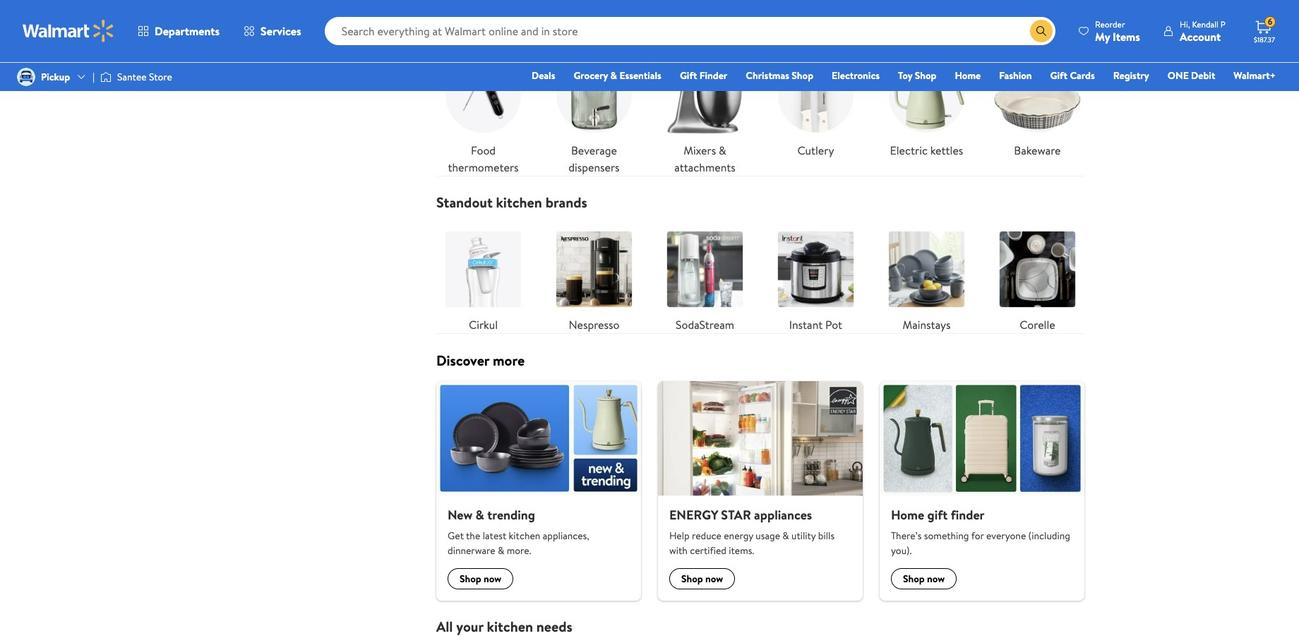 Task type: vqa. For each thing, say whether or not it's contained in the screenshot.
COVID-19 Vaccine Scheduler link
no



Task type: locate. For each thing, give the bounding box(es) containing it.
shop
[[792, 69, 814, 83], [915, 69, 937, 83], [460, 572, 482, 587], [682, 572, 703, 587], [903, 572, 925, 587]]

shop for energy star appliances
[[682, 572, 703, 587]]

now down something
[[928, 572, 945, 587]]

& right mixers
[[719, 143, 727, 158]]

appliances
[[755, 506, 813, 524]]

1 horizontal spatial  image
[[100, 70, 112, 84]]

gift inside 'gift cards' link
[[1051, 69, 1068, 83]]

gift inside gift finder link
[[680, 69, 697, 83]]

1 shop now from the left
[[460, 572, 502, 587]]

kitchen
[[437, 18, 485, 37]]

santee
[[117, 70, 147, 84]]

kitchen favorites
[[437, 18, 542, 37]]

gift left finder
[[680, 69, 697, 83]]

now inside new & trending list item
[[484, 572, 502, 587]]

gift for gift finder
[[680, 69, 697, 83]]

santee store
[[117, 70, 172, 84]]

1 list from the top
[[428, 37, 1094, 176]]

2 vertical spatial kitchen
[[487, 618, 533, 637]]

all your kitchen needs
[[437, 618, 573, 637]]

new & trending list item
[[428, 381, 650, 601]]

Search search field
[[325, 17, 1056, 45]]

walmart image
[[23, 20, 114, 42]]

kitchen inside new & trending get the latest kitchen appliances, dinnerware & more.
[[509, 529, 541, 544]]

shop down "you)."
[[903, 572, 925, 587]]

1 now from the left
[[484, 572, 502, 587]]

1 horizontal spatial home
[[955, 69, 981, 83]]

deals link
[[526, 68, 562, 83]]

services
[[261, 23, 301, 39]]

 image for pickup
[[17, 68, 35, 86]]

shop now down "you)."
[[903, 572, 945, 587]]

2 horizontal spatial now
[[928, 572, 945, 587]]

list containing cirkul
[[428, 211, 1094, 333]]

0 horizontal spatial gift
[[680, 69, 697, 83]]

& down 'latest'
[[498, 544, 505, 558]]

1 gift from the left
[[680, 69, 697, 83]]

appliances,
[[543, 529, 590, 544]]

gift
[[680, 69, 697, 83], [1051, 69, 1068, 83]]

home link
[[949, 68, 988, 83]]

& right grocery
[[611, 69, 617, 83]]

home left fashion
[[955, 69, 981, 83]]

brands
[[546, 193, 588, 212]]

list for kitchen favorites
[[428, 37, 1094, 176]]

shop now inside home gift finder list item
[[903, 572, 945, 587]]

all
[[437, 618, 453, 637]]

shop right toy
[[915, 69, 937, 83]]

kitchen up more. on the left
[[509, 529, 541, 544]]

kitchen right 'your'
[[487, 618, 533, 637]]

1 horizontal spatial now
[[706, 572, 724, 587]]

now
[[484, 572, 502, 587], [706, 572, 724, 587], [928, 572, 945, 587]]

nespresso link
[[547, 222, 641, 333]]

list for discover more
[[428, 381, 1094, 601]]

p
[[1221, 18, 1226, 30]]

now down dinnerware
[[484, 572, 502, 587]]

kettles
[[931, 143, 964, 158]]

more
[[493, 351, 525, 370]]

cards
[[1070, 69, 1095, 83]]

 image for santee store
[[100, 70, 112, 84]]

shop inside new & trending list item
[[460, 572, 482, 587]]

2 now from the left
[[706, 572, 724, 587]]

shop inside home gift finder list item
[[903, 572, 925, 587]]

0 horizontal spatial now
[[484, 572, 502, 587]]

now down "certified"
[[706, 572, 724, 587]]

home inside home gift finder there's something for everyone (including you).
[[891, 506, 925, 524]]

0 horizontal spatial shop now
[[460, 572, 502, 587]]

now inside home gift finder list item
[[928, 572, 945, 587]]

shop now down "certified"
[[682, 572, 724, 587]]

search icon image
[[1036, 25, 1048, 37]]

get
[[448, 529, 464, 544]]

3 list from the top
[[428, 381, 1094, 601]]

list containing new & trending
[[428, 381, 1094, 601]]

fashion
[[1000, 69, 1032, 83]]

& inside mixers & attachments
[[719, 143, 727, 158]]

star
[[721, 506, 751, 524]]

more.
[[507, 544, 532, 558]]

shop right christmas
[[792, 69, 814, 83]]

something
[[925, 529, 970, 544]]

Walmart Site-Wide search field
[[325, 17, 1056, 45]]

2 horizontal spatial shop now
[[903, 572, 945, 587]]

shop down dinnerware
[[460, 572, 482, 587]]

standout kitchen brands
[[437, 193, 588, 212]]

3 shop now from the left
[[903, 572, 945, 587]]

(including
[[1029, 529, 1071, 544]]

0 vertical spatial home
[[955, 69, 981, 83]]

usage
[[756, 529, 781, 544]]

2 list from the top
[[428, 211, 1094, 333]]

1 vertical spatial kitchen
[[509, 529, 541, 544]]

$187.37
[[1255, 35, 1276, 45]]

there's
[[891, 529, 922, 544]]

bills
[[819, 529, 835, 544]]

one debit link
[[1162, 68, 1222, 83]]

kitchen left 'brands'
[[496, 193, 542, 212]]

reorder my items
[[1096, 18, 1141, 44]]

list containing food thermometers
[[428, 37, 1094, 176]]

gift finder link
[[674, 68, 734, 83]]

cirkul link
[[437, 222, 531, 333]]

mixers
[[684, 143, 716, 158]]

list
[[428, 37, 1094, 176], [428, 211, 1094, 333], [428, 381, 1094, 601], [428, 636, 1094, 644]]

shop now
[[460, 572, 502, 587], [682, 572, 724, 587], [903, 572, 945, 587]]

the
[[466, 529, 481, 544]]

mixers & attachments
[[675, 143, 736, 175]]

home for home
[[955, 69, 981, 83]]

now inside energy star appliances list item
[[706, 572, 724, 587]]

 image left pickup
[[17, 68, 35, 86]]

gift left cards
[[1051, 69, 1068, 83]]

& inside energy star appliances help reduce energy usage & utility bills with certified items.
[[783, 529, 790, 544]]

energy star appliances help reduce energy usage & utility bills with certified items.
[[670, 506, 835, 558]]

store
[[149, 70, 172, 84]]

reorder
[[1096, 18, 1126, 30]]

1 horizontal spatial gift
[[1051, 69, 1068, 83]]

services button
[[232, 14, 313, 48]]

1 vertical spatial home
[[891, 506, 925, 524]]

gift for gift cards
[[1051, 69, 1068, 83]]

0 horizontal spatial home
[[891, 506, 925, 524]]

pickup
[[41, 70, 70, 84]]

home up there's
[[891, 506, 925, 524]]

shop inside energy star appliances list item
[[682, 572, 703, 587]]

mainstays link
[[880, 222, 974, 333]]

 image right |
[[100, 70, 112, 84]]

walmart+
[[1234, 69, 1276, 83]]

& right new
[[476, 506, 484, 524]]

dinnerware
[[448, 544, 496, 558]]

finder
[[700, 69, 728, 83]]

shop for new & trending
[[460, 572, 482, 587]]

instant pot link
[[769, 222, 863, 333]]

mainstays
[[903, 317, 951, 333]]

trending
[[488, 506, 535, 524]]

2 shop now from the left
[[682, 572, 724, 587]]

utility
[[792, 529, 816, 544]]

christmas shop
[[746, 69, 814, 83]]

3 now from the left
[[928, 572, 945, 587]]

& left utility
[[783, 529, 790, 544]]

home gift finder list item
[[872, 381, 1093, 601]]

4 list from the top
[[428, 636, 1094, 644]]

account
[[1180, 29, 1222, 44]]

your
[[457, 618, 484, 637]]

1 horizontal spatial shop now
[[682, 572, 724, 587]]

shop now down dinnerware
[[460, 572, 502, 587]]

6
[[1268, 16, 1273, 28]]

cutlery link
[[769, 48, 863, 159]]

toy shop
[[899, 69, 937, 83]]

food
[[471, 143, 496, 158]]

now for &
[[484, 572, 502, 587]]

shop down with
[[682, 572, 703, 587]]

gift finder
[[680, 69, 728, 83]]

electric
[[890, 143, 928, 158]]

2 gift from the left
[[1051, 69, 1068, 83]]

 image
[[17, 68, 35, 86], [100, 70, 112, 84]]

0 horizontal spatial  image
[[17, 68, 35, 86]]

my
[[1096, 29, 1111, 44]]

& inside "grocery & essentials" link
[[611, 69, 617, 83]]

new & trending get the latest kitchen appliances, dinnerware & more.
[[448, 506, 590, 558]]

bakeware link
[[991, 48, 1085, 159]]

shop now inside new & trending list item
[[460, 572, 502, 587]]

new
[[448, 506, 473, 524]]

toy
[[899, 69, 913, 83]]

energy star appliances list item
[[650, 381, 872, 601]]

&
[[611, 69, 617, 83], [719, 143, 727, 158], [476, 506, 484, 524], [783, 529, 790, 544], [498, 544, 505, 558]]

shop now inside energy star appliances list item
[[682, 572, 724, 587]]



Task type: describe. For each thing, give the bounding box(es) containing it.
standout
[[437, 193, 493, 212]]

electric kettles
[[890, 143, 964, 158]]

essentials
[[620, 69, 662, 83]]

fashion link
[[993, 68, 1039, 83]]

one debit
[[1168, 69, 1216, 83]]

0 vertical spatial kitchen
[[496, 193, 542, 212]]

now for gift
[[928, 572, 945, 587]]

walmart+ link
[[1228, 68, 1283, 83]]

registry
[[1114, 69, 1150, 83]]

hi, kendall p account
[[1180, 18, 1226, 44]]

for
[[972, 529, 984, 544]]

mixers & attachments link
[[658, 48, 752, 176]]

cutlery
[[798, 143, 835, 158]]

shop for home gift finder
[[903, 572, 925, 587]]

deals
[[532, 69, 556, 83]]

electronics
[[832, 69, 880, 83]]

cirkul
[[469, 317, 498, 333]]

beverage
[[571, 143, 617, 158]]

dispensers
[[569, 160, 620, 175]]

items
[[1113, 29, 1141, 44]]

shop inside christmas shop link
[[792, 69, 814, 83]]

shop inside toy shop link
[[915, 69, 937, 83]]

electronics link
[[826, 68, 887, 83]]

needs
[[537, 618, 573, 637]]

home gift finder there's something for everyone (including you).
[[891, 506, 1071, 558]]

list for all your kitchen needs
[[428, 636, 1094, 644]]

shop now for energy
[[682, 572, 724, 587]]

finder
[[951, 506, 985, 524]]

everyone
[[987, 529, 1027, 544]]

gift cards
[[1051, 69, 1095, 83]]

bakeware
[[1015, 143, 1061, 158]]

departments
[[155, 23, 220, 39]]

grocery
[[574, 69, 608, 83]]

instant
[[790, 317, 823, 333]]

food thermometers link
[[437, 48, 531, 176]]

instant pot
[[790, 317, 843, 333]]

corelle link
[[991, 222, 1085, 333]]

attachments
[[675, 160, 736, 175]]

latest
[[483, 529, 507, 544]]

help
[[670, 529, 690, 544]]

beverage dispensers link
[[547, 48, 641, 176]]

grocery & essentials link
[[568, 68, 668, 83]]

thermometers
[[448, 160, 519, 175]]

hi,
[[1180, 18, 1191, 30]]

gift
[[928, 506, 948, 524]]

& for mixers
[[719, 143, 727, 158]]

with
[[670, 544, 688, 558]]

sodastream link
[[658, 222, 752, 333]]

toy shop link
[[892, 68, 943, 83]]

now for star
[[706, 572, 724, 587]]

home for home gift finder there's something for everyone (including you).
[[891, 506, 925, 524]]

& for new
[[476, 506, 484, 524]]

christmas
[[746, 69, 790, 83]]

food thermometers
[[448, 143, 519, 175]]

beverage dispensers
[[569, 143, 620, 175]]

kendall
[[1193, 18, 1219, 30]]

reduce
[[692, 529, 722, 544]]

energy
[[670, 506, 718, 524]]

debit
[[1192, 69, 1216, 83]]

registry link
[[1107, 68, 1156, 83]]

discover more
[[437, 351, 525, 370]]

favorites
[[488, 18, 542, 37]]

list for standout kitchen brands
[[428, 211, 1094, 333]]

shop now for home
[[903, 572, 945, 587]]

items.
[[729, 544, 755, 558]]

gift cards link
[[1044, 68, 1102, 83]]

sodastream
[[676, 317, 735, 333]]

pot
[[826, 317, 843, 333]]

departments button
[[126, 14, 232, 48]]

certified
[[690, 544, 727, 558]]

discover
[[437, 351, 490, 370]]

shop now for new
[[460, 572, 502, 587]]

electric kettles link
[[880, 48, 974, 159]]

nespresso
[[569, 317, 620, 333]]

energy
[[724, 529, 754, 544]]

grocery & essentials
[[574, 69, 662, 83]]

& for grocery
[[611, 69, 617, 83]]



